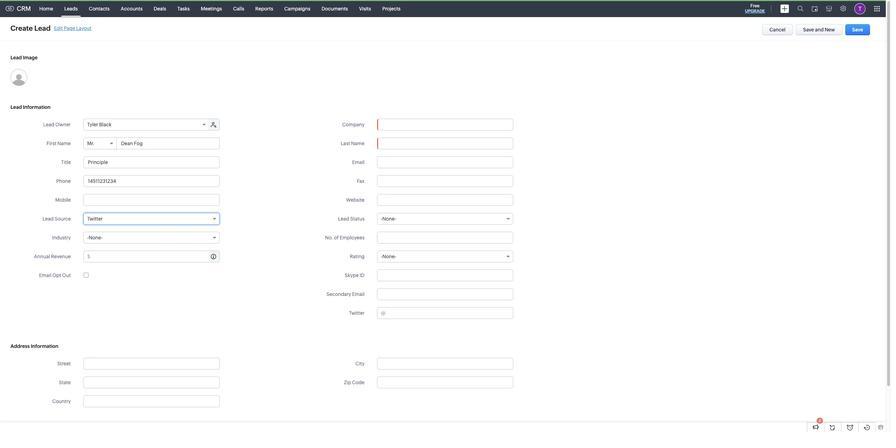 Task type: describe. For each thing, give the bounding box(es) containing it.
image
[[23, 55, 38, 60]]

secondary
[[327, 292, 351, 297]]

black
[[99, 122, 111, 127]]

leads
[[64, 6, 78, 11]]

campaigns
[[284, 6, 310, 11]]

- for lead status
[[381, 216, 382, 222]]

of
[[334, 235, 339, 241]]

tasks link
[[172, 0, 195, 17]]

rating
[[350, 254, 365, 259]]

save for save
[[852, 27, 863, 32]]

search element
[[793, 0, 808, 17]]

deals link
[[148, 0, 172, 17]]

calls link
[[228, 0, 250, 17]]

phone
[[56, 178, 71, 184]]

projects link
[[377, 0, 406, 17]]

contacts
[[89, 6, 110, 11]]

name for last name
[[351, 141, 365, 146]]

calendar image
[[812, 6, 818, 11]]

country
[[52, 399, 71, 404]]

new
[[825, 27, 835, 32]]

reports
[[255, 6, 273, 11]]

zip
[[344, 380, 351, 386]]

- for industry
[[87, 235, 89, 241]]

first
[[47, 141, 56, 146]]

profile element
[[850, 0, 870, 17]]

name for first name
[[57, 141, 71, 146]]

-none- field for industry
[[83, 232, 220, 244]]

annual
[[34, 254, 50, 259]]

none- for industry
[[89, 235, 103, 241]]

save and new button
[[796, 24, 842, 35]]

skype
[[345, 273, 359, 278]]

email opt out
[[39, 273, 71, 278]]

company
[[342, 122, 365, 127]]

reports link
[[250, 0, 279, 17]]

last name
[[341, 141, 365, 146]]

edit
[[54, 25, 63, 31]]

-none- for industry
[[87, 235, 103, 241]]

save button
[[845, 24, 870, 35]]

and
[[815, 27, 824, 32]]

out
[[62, 273, 71, 278]]

free
[[751, 3, 760, 8]]

campaigns link
[[279, 0, 316, 17]]

website
[[346, 197, 365, 203]]

accounts link
[[115, 0, 148, 17]]

fax
[[357, 178, 365, 184]]

mobile
[[55, 197, 71, 203]]

address
[[10, 344, 30, 349]]

no. of employees
[[325, 235, 365, 241]]

no.
[[325, 235, 333, 241]]

first name
[[47, 141, 71, 146]]

profile image
[[854, 3, 866, 14]]

id
[[360, 273, 365, 278]]

mr.
[[87, 141, 94, 146]]

accounts
[[121, 6, 143, 11]]

crm link
[[6, 5, 31, 12]]

tasks
[[177, 6, 190, 11]]

lead owner
[[43, 122, 71, 127]]

lead for lead image
[[10, 55, 22, 60]]

meetings
[[201, 6, 222, 11]]

none- for lead status
[[382, 216, 396, 222]]

secondary email
[[327, 292, 365, 297]]

image image
[[10, 69, 27, 86]]

lead source
[[43, 216, 71, 222]]

twitter inside "field"
[[87, 216, 103, 222]]



Task type: locate. For each thing, give the bounding box(es) containing it.
$
[[87, 254, 90, 259]]

email down skype id
[[352, 292, 365, 297]]

@
[[381, 310, 385, 316]]

visits
[[359, 6, 371, 11]]

-none- for lead status
[[381, 216, 396, 222]]

lead left 'status'
[[338, 216, 349, 222]]

leads link
[[59, 0, 83, 17]]

visits link
[[354, 0, 377, 17]]

-none- up $
[[87, 235, 103, 241]]

cancel
[[770, 27, 786, 32]]

create menu element
[[776, 0, 793, 17]]

annual revenue
[[34, 254, 71, 259]]

lead for lead owner
[[43, 122, 54, 127]]

1 horizontal spatial save
[[852, 27, 863, 32]]

free upgrade
[[745, 3, 765, 14]]

1 vertical spatial -none-
[[87, 235, 103, 241]]

contacts link
[[83, 0, 115, 17]]

- for rating
[[381, 254, 382, 259]]

Tyler Black field
[[84, 119, 209, 130]]

lead left "source"
[[43, 216, 54, 222]]

2 vertical spatial -none- field
[[377, 251, 513, 263]]

email left the opt
[[39, 273, 51, 278]]

2 vertical spatial -none-
[[381, 254, 396, 259]]

twitter down secondary email
[[349, 310, 365, 316]]

1 horizontal spatial twitter
[[349, 310, 365, 316]]

information
[[23, 104, 50, 110], [31, 344, 58, 349]]

information for lead information
[[23, 104, 50, 110]]

none- right 'status'
[[382, 216, 396, 222]]

deals
[[154, 6, 166, 11]]

0 vertical spatial twitter
[[87, 216, 103, 222]]

revenue
[[51, 254, 71, 259]]

lead information
[[10, 104, 50, 110]]

email for email opt out
[[39, 273, 51, 278]]

-none- for rating
[[381, 254, 396, 259]]

city
[[355, 361, 365, 367]]

- right rating
[[381, 254, 382, 259]]

opt
[[52, 273, 61, 278]]

-None- field
[[377, 213, 513, 225], [83, 232, 220, 244], [377, 251, 513, 263]]

name right last
[[351, 141, 365, 146]]

1 vertical spatial -
[[87, 235, 89, 241]]

None text field
[[377, 138, 513, 149], [377, 156, 513, 168], [377, 175, 513, 187], [377, 194, 513, 206], [377, 232, 513, 244], [91, 251, 219, 262], [377, 270, 513, 281], [83, 358, 220, 370], [83, 377, 220, 389], [84, 396, 219, 407], [377, 138, 513, 149], [377, 156, 513, 168], [377, 175, 513, 187], [377, 194, 513, 206], [377, 232, 513, 244], [91, 251, 219, 262], [377, 270, 513, 281], [83, 358, 220, 370], [83, 377, 220, 389], [84, 396, 219, 407]]

upgrade
[[745, 9, 765, 14]]

0 horizontal spatial save
[[803, 27, 814, 32]]

-none-
[[381, 216, 396, 222], [87, 235, 103, 241], [381, 254, 396, 259]]

search image
[[798, 6, 804, 12]]

-none- field for lead status
[[377, 213, 513, 225]]

information up lead owner
[[23, 104, 50, 110]]

home
[[39, 6, 53, 11]]

lead
[[34, 24, 51, 32], [10, 55, 22, 60], [10, 104, 22, 110], [43, 122, 54, 127], [43, 216, 54, 222], [338, 216, 349, 222]]

lead status
[[338, 216, 365, 222]]

source
[[55, 216, 71, 222]]

page
[[64, 25, 75, 31]]

create menu image
[[780, 4, 789, 13]]

lead image
[[10, 55, 38, 60]]

home link
[[34, 0, 59, 17]]

save left and
[[803, 27, 814, 32]]

2 vertical spatial none-
[[382, 254, 396, 259]]

last
[[341, 141, 350, 146]]

save
[[803, 27, 814, 32], [852, 27, 863, 32]]

crm
[[17, 5, 31, 12]]

lead left owner at top
[[43, 122, 54, 127]]

-none- right 'status'
[[381, 216, 396, 222]]

employees
[[340, 235, 365, 241]]

1 save from the left
[[803, 27, 814, 32]]

skype id
[[345, 273, 365, 278]]

1 vertical spatial -none- field
[[83, 232, 220, 244]]

meetings link
[[195, 0, 228, 17]]

1 vertical spatial twitter
[[349, 310, 365, 316]]

email up fax
[[352, 160, 365, 165]]

owner
[[55, 122, 71, 127]]

save for save and new
[[803, 27, 814, 32]]

address information
[[10, 344, 58, 349]]

lead left image
[[10, 55, 22, 60]]

0 vertical spatial email
[[352, 160, 365, 165]]

none- for rating
[[382, 254, 396, 259]]

0 vertical spatial none-
[[382, 216, 396, 222]]

documents
[[322, 6, 348, 11]]

- up $
[[87, 235, 89, 241]]

- right 'status'
[[381, 216, 382, 222]]

0 vertical spatial -none- field
[[377, 213, 513, 225]]

calls
[[233, 6, 244, 11]]

email for email
[[352, 160, 365, 165]]

projects
[[382, 6, 401, 11]]

-none- field for rating
[[377, 251, 513, 263]]

1 vertical spatial information
[[31, 344, 58, 349]]

twitter
[[87, 216, 103, 222], [349, 310, 365, 316]]

2 vertical spatial -
[[381, 254, 382, 259]]

title
[[61, 160, 71, 165]]

1 horizontal spatial name
[[351, 141, 365, 146]]

layout
[[76, 25, 91, 31]]

tyler black
[[87, 122, 111, 127]]

save and new
[[803, 27, 835, 32]]

-
[[381, 216, 382, 222], [87, 235, 89, 241], [381, 254, 382, 259]]

2 vertical spatial email
[[352, 292, 365, 297]]

save inside button
[[852, 27, 863, 32]]

none-
[[382, 216, 396, 222], [89, 235, 103, 241], [382, 254, 396, 259]]

status
[[350, 216, 365, 222]]

industry
[[52, 235, 71, 241]]

0 horizontal spatial name
[[57, 141, 71, 146]]

lead for lead status
[[338, 216, 349, 222]]

information right address on the bottom left of the page
[[31, 344, 58, 349]]

Mr. field
[[84, 138, 117, 149]]

0 vertical spatial -none-
[[381, 216, 396, 222]]

lead for lead information
[[10, 104, 22, 110]]

code
[[352, 380, 365, 386]]

save down profile element
[[852, 27, 863, 32]]

Twitter field
[[83, 213, 220, 225]]

None field
[[377, 119, 513, 130], [84, 396, 219, 407], [377, 119, 513, 130], [84, 396, 219, 407]]

email
[[352, 160, 365, 165], [39, 273, 51, 278], [352, 292, 365, 297]]

1 vertical spatial email
[[39, 273, 51, 278]]

name right first on the top left of page
[[57, 141, 71, 146]]

-none- right rating
[[381, 254, 396, 259]]

0 vertical spatial -
[[381, 216, 382, 222]]

lead for lead source
[[43, 216, 54, 222]]

None text field
[[377, 119, 513, 130], [117, 138, 219, 149], [83, 156, 220, 168], [83, 175, 220, 187], [83, 194, 220, 206], [377, 288, 513, 300], [387, 308, 513, 319], [377, 358, 513, 370], [377, 377, 513, 389], [377, 119, 513, 130], [117, 138, 219, 149], [83, 156, 220, 168], [83, 175, 220, 187], [83, 194, 220, 206], [377, 288, 513, 300], [387, 308, 513, 319], [377, 358, 513, 370], [377, 377, 513, 389]]

cancel button
[[762, 24, 793, 35]]

edit page layout link
[[54, 25, 91, 31]]

none- up $
[[89, 235, 103, 241]]

create
[[10, 24, 33, 32]]

state
[[59, 380, 71, 386]]

2
[[819, 419, 821, 423]]

zip code
[[344, 380, 365, 386]]

tyler
[[87, 122, 98, 127]]

street
[[57, 361, 71, 367]]

documents link
[[316, 0, 354, 17]]

1 name from the left
[[57, 141, 71, 146]]

lead left edit
[[34, 24, 51, 32]]

0 horizontal spatial twitter
[[87, 216, 103, 222]]

lead down the image
[[10, 104, 22, 110]]

2 save from the left
[[852, 27, 863, 32]]

1 vertical spatial none-
[[89, 235, 103, 241]]

none- right rating
[[382, 254, 396, 259]]

information for address information
[[31, 344, 58, 349]]

save inside button
[[803, 27, 814, 32]]

create lead edit page layout
[[10, 24, 91, 32]]

twitter right "source"
[[87, 216, 103, 222]]

0 vertical spatial information
[[23, 104, 50, 110]]

2 name from the left
[[351, 141, 365, 146]]



Task type: vqa. For each thing, say whether or not it's contained in the screenshot.
MMM D, YYYY text field
no



